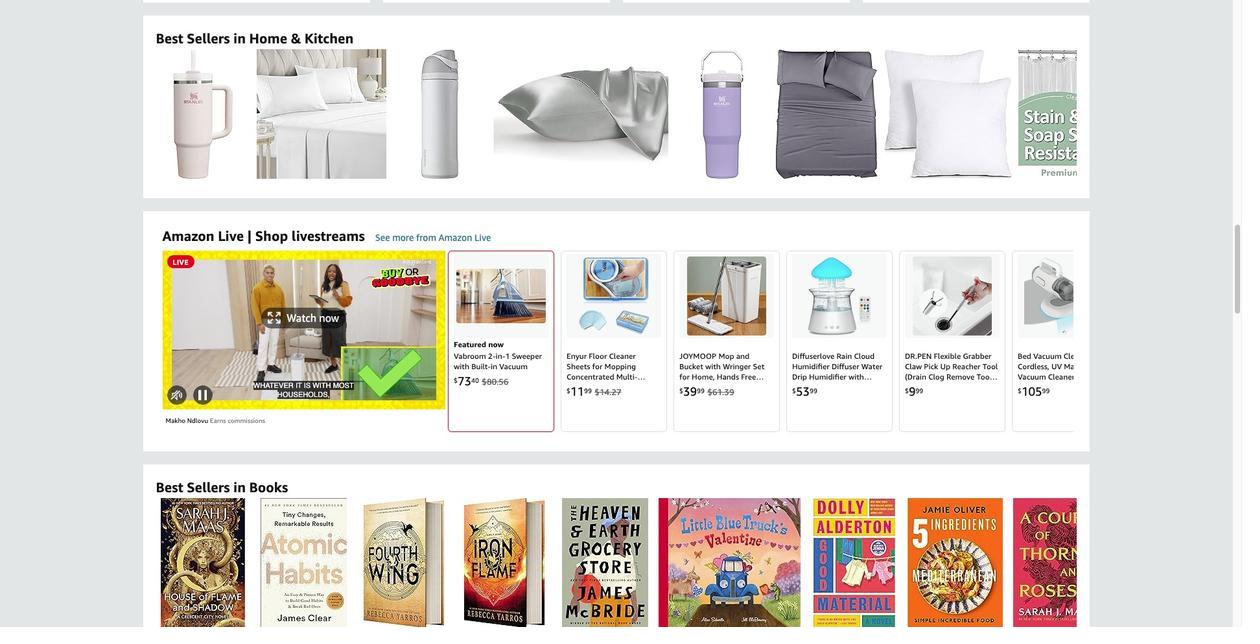 Task type: describe. For each thing, give the bounding box(es) containing it.
enyur floor cleaner sheets for mopping concentrated multi-surface cleaner for non stubborn stains, for daily cleaning. for rv,mild scent for wall tiles, hardwood, laminate floor - 32 loads image
[[578, 257, 651, 336]]

99 for 39
[[697, 387, 705, 395]]

watch now button
[[262, 308, 346, 329]]

watch
[[287, 312, 317, 325]]

deal price is $11.99 element
[[567, 384, 592, 400]]

$14.27
[[595, 387, 622, 398]]

overlay element
[[162, 251, 445, 410]]

good material: a novel image
[[813, 499, 895, 628]]

dr.pen flexible grabber claw pick up reacher tool (drain clog remove tool), with 4 claws bendable hose pickup reaching assist tool for litter pick, home and kitchen sink, drains, toilet (35.4 inch) image
[[913, 257, 992, 336]]

1 horizontal spatial amazon
[[439, 232, 472, 243]]

$61.39
[[708, 387, 735, 398]]

$ for 9
[[906, 387, 909, 395]]

73
[[458, 374, 472, 389]]

house of flame and shadow (crescent city, 3) image
[[161, 499, 245, 628]]

deal price is $73.40 element
[[454, 374, 479, 389]]

99 for 11
[[584, 387, 592, 395]]

$ for 105
[[1018, 387, 1022, 395]]

$ 105 99
[[1018, 385, 1050, 399]]

queen size 4 piece sheet set - comfy breathable & cooling sheets - hotel luxury bed sheets for women & men - deep... image
[[257, 49, 386, 179]]

the heaven & earth grocery store: a novel image
[[562, 499, 648, 628]]

$80.56
[[482, 377, 509, 387]]

bed vacuum cleaner cordless, uv mattress vacuum cleaner powerful suction, handheld couch cleaner machine deep cleaner for bed cleaning, sheet, fabric sofa vacuuming image
[[1025, 257, 1107, 336]]

livestreams
[[292, 228, 365, 244]]

list for best sellers in home & kitchen
[[156, 49, 1243, 179]]

see more from amazon live link
[[375, 232, 491, 243]]

stanley quencher h2.0 flowstate stainless steel vacuum insulated tumbler with lid and straw for water, iced tea or coffee image
[[173, 49, 233, 179]]

$ 11 99 $14.27
[[567, 385, 622, 399]]

53
[[796, 385, 810, 399]]

now for featured
[[489, 340, 504, 350]]

more
[[393, 232, 414, 243]]

deal price is $105.99 element
[[1018, 384, 1050, 400]]

vacuum
[[500, 362, 528, 372]]

enterting carousel tile element containing 73
[[448, 251, 555, 433]]

99 for 105
[[1043, 387, 1050, 395]]

$ for 11
[[567, 387, 571, 395]]

$ for 39
[[680, 387, 684, 395]]

stanley iceflow stainless steel tumbler with straw, vacuum insulated water bottle for home, office or car, reusable cup... image
[[700, 49, 744, 179]]

shop
[[255, 228, 288, 244]]

owala freesip insulated stainless steel water bottle with straw for sports and travel, bpa-free, 24-oz, shy marshmallow image
[[421, 49, 459, 179]]

in-
[[496, 352, 506, 361]]

video player region
[[162, 251, 445, 410]]

see more from amazon live
[[375, 232, 491, 243]]

39
[[684, 385, 697, 399]]

watch now
[[287, 312, 339, 325]]

now for watch
[[319, 312, 339, 325]]

amazon live | shop livestreams
[[162, 228, 365, 244]]

diffuserlove rain cloud humidifier diffuser water drip humidifier with remote waterfall lamp mushroom humidifier rain sounds white noise humidifier air humidifiers for bedroom desk image
[[808, 257, 872, 336]]

99 for 9
[[916, 387, 924, 395]]

fourth wing (the empyrean, 1) image
[[364, 499, 444, 628]]

deal price is $9.99 element
[[906, 384, 924, 400]]



Task type: locate. For each thing, give the bounding box(es) containing it.
99 inside $ 9 99
[[916, 387, 924, 395]]

11
[[571, 385, 584, 399]]

utopia bedding queen bed sheets set - 4 piece bedding - brushed microfiber - shrinkage and fade resistant - easy care... image
[[775, 49, 877, 179]]

99 inside $ 105 99
[[1043, 387, 1050, 395]]

4 enterting carousel tile element from the left
[[787, 251, 893, 433]]

0 vertical spatial now
[[319, 312, 339, 325]]

with
[[454, 362, 470, 372]]

a court of thorns and roses (a court of thorns and roses, 1) image
[[1014, 499, 1100, 628]]

in for home
[[234, 31, 246, 47]]

1 enterting carousel tile element from the left
[[448, 251, 555, 433]]

in
[[234, 31, 246, 47], [491, 362, 498, 372], [234, 480, 246, 496]]

2 list from the top
[[156, 499, 1243, 628]]

enterting carousel tile element containing 53
[[787, 251, 893, 433]]

now inside featured now vabroom 2-in-1 sweeper with built-in vacuum $ 73 40 $80.56
[[489, 340, 504, 350]]

1 99 from the left
[[584, 387, 592, 395]]

sellers
[[187, 31, 230, 47], [187, 480, 230, 496]]

2 best from the top
[[156, 480, 183, 496]]

best sellers in home & kitchen
[[156, 31, 354, 47]]

$ 53 99
[[793, 385, 818, 399]]

list
[[156, 49, 1243, 179], [156, 499, 1243, 628]]

live
[[218, 228, 244, 244], [475, 232, 491, 243]]

in inside featured now vabroom 2-in-1 sweeper with built-in vacuum $ 73 40 $80.56
[[491, 362, 498, 372]]

in left home
[[234, 31, 246, 47]]

iron flame (the empyrean, 2) image
[[464, 499, 545, 628]]

earns
[[210, 417, 226, 425]]

earns commissions button
[[210, 417, 265, 425]]

1 vertical spatial in
[[491, 362, 498, 372]]

joymoop mop and bucket with wringer set for home, hands free white flat squeeze mop bucket set for floor cleaning and wall cleaner with long handle, with 3 reusable microfiber pads image
[[688, 257, 767, 336]]

best for best sellers in home & kitchen
[[156, 31, 183, 47]]

best for best sellers in books
[[156, 480, 183, 496]]

amazon
[[162, 228, 214, 244], [439, 232, 472, 243]]

built-
[[472, 362, 491, 372]]

1 list from the top
[[156, 49, 1243, 179]]

105
[[1022, 385, 1043, 399]]

in left books
[[234, 480, 246, 496]]

&
[[291, 31, 301, 47]]

makho
[[166, 417, 186, 425]]

1 sellers from the top
[[187, 31, 230, 47]]

1 vertical spatial now
[[489, 340, 504, 350]]

live left |
[[218, 228, 244, 244]]

1 vertical spatial list
[[156, 499, 1243, 628]]

atomic habits: an easy & proven way to build good habits & break bad ones image
[[260, 499, 347, 628]]

from
[[416, 232, 437, 243]]

now inside button
[[319, 312, 339, 325]]

99 inside $ 53 99
[[810, 387, 818, 395]]

now
[[319, 312, 339, 325], [489, 340, 504, 350]]

$ 9 99
[[906, 385, 924, 399]]

barossa design plastic shower liner clear - premium peva shower curtain liner with rustproof grommets and 3 magnets,... image
[[1019, 49, 1157, 179]]

0 vertical spatial list
[[156, 49, 1243, 179]]

makho ndlovu earns commissions
[[166, 417, 265, 425]]

5 99 from the left
[[1043, 387, 1050, 395]]

1 vertical spatial best
[[156, 480, 183, 496]]

sellers left home
[[187, 31, 230, 47]]

2 sellers from the top
[[187, 480, 230, 496]]

1 horizontal spatial live
[[475, 232, 491, 243]]

sweeper
[[512, 352, 542, 361]]

3 enterting carousel tile element from the left
[[674, 251, 780, 433]]

5 ingredients mediterranean: simple incredible food [american measurements] image
[[908, 499, 1003, 628]]

home
[[249, 31, 287, 47]]

$ inside $ 9 99
[[906, 387, 909, 395]]

sellers for home
[[187, 31, 230, 47]]

featured
[[454, 340, 487, 350]]

kitchen
[[305, 31, 354, 47]]

commissions
[[228, 417, 265, 425]]

live right from
[[475, 232, 491, 243]]

$ inside $ 39 99 $61.39
[[680, 387, 684, 395]]

0 horizontal spatial live
[[218, 228, 244, 244]]

3 99 from the left
[[810, 387, 818, 395]]

1
[[506, 352, 510, 361]]

1 vertical spatial sellers
[[187, 480, 230, 496]]

sellers left books
[[187, 480, 230, 496]]

40
[[472, 377, 479, 384]]

6 enterting carousel tile element from the left
[[1013, 251, 1119, 433]]

see
[[375, 232, 390, 243]]

0 vertical spatial sellers
[[187, 31, 230, 47]]

books
[[249, 480, 288, 496]]

|
[[248, 228, 252, 244]]

99 inside '$ 11 99 $14.27'
[[584, 387, 592, 395]]

2 99 from the left
[[697, 387, 705, 395]]

amazon up live
[[162, 228, 214, 244]]

enterting carousel tile element containing 105
[[1013, 251, 1119, 433]]

99 for 53
[[810, 387, 818, 395]]

in down 2-
[[491, 362, 498, 372]]

99 inside $ 39 99 $61.39
[[697, 387, 705, 395]]

99
[[584, 387, 592, 395], [697, 387, 705, 395], [810, 387, 818, 395], [916, 387, 924, 395], [1043, 387, 1050, 395]]

2 vertical spatial in
[[234, 480, 246, 496]]

now up 2-
[[489, 340, 504, 350]]

$ inside featured now vabroom 2-in-1 sweeper with built-in vacuum $ 73 40 $80.56
[[454, 377, 458, 384]]

0 horizontal spatial now
[[319, 312, 339, 325]]

utopia bedding throw pillows insert (pack of 2, white) - 18 x 18 inches bed and couch pillows - indoor decorative pillows image
[[884, 49, 1012, 179]]

4 99 from the left
[[916, 387, 924, 395]]

$ inside $ 53 99
[[793, 387, 796, 395]]

best
[[156, 31, 183, 47], [156, 480, 183, 496]]

live
[[173, 258, 189, 266]]

enterting carousel tile element containing 9
[[900, 251, 1006, 433]]

featured now vabroom 2-in-1 sweeper with built-in vacuum $ 73 40 $80.56
[[454, 340, 542, 389]]

$ inside '$ 11 99 $14.27'
[[567, 387, 571, 395]]

best sellers in books
[[156, 480, 288, 496]]

list for best sellers in books
[[156, 499, 1243, 628]]

bedsure satin pillowcase for hair and skin queen - silver grey silky pillowcase 20x30 inches - set of 2 with envelope... image
[[493, 66, 668, 162]]

vabroom
[[454, 352, 486, 361]]

0 vertical spatial best
[[156, 31, 183, 47]]

deal price is $53.99 element
[[793, 384, 818, 400]]

ndlovu
[[187, 417, 208, 425]]

sellers for books
[[187, 480, 230, 496]]

1 best from the top
[[156, 31, 183, 47]]

now right 'watch'
[[319, 312, 339, 325]]

9
[[909, 385, 916, 399]]

2-
[[488, 352, 496, 361]]

$ for 53
[[793, 387, 796, 395]]

vabroom 2-in-1 sweeper with built-in vacuum image
[[457, 269, 546, 324]]

enterting carousel tile element containing 39
[[674, 251, 780, 433]]

0 vertical spatial in
[[234, 31, 246, 47]]

5 enterting carousel tile element from the left
[[900, 251, 1006, 433]]

$
[[454, 377, 458, 384], [567, 387, 571, 395], [680, 387, 684, 395], [793, 387, 796, 395], [906, 387, 909, 395], [1018, 387, 1022, 395]]

0 horizontal spatial amazon
[[162, 228, 214, 244]]

enterting carousel tile element
[[448, 251, 555, 433], [561, 251, 667, 433], [674, 251, 780, 433], [787, 251, 893, 433], [900, 251, 1006, 433], [1013, 251, 1119, 433]]

in for books
[[234, 480, 246, 496]]

2 enterting carousel tile element from the left
[[561, 251, 667, 433]]

enterting carousel tile element containing 11
[[561, 251, 667, 433]]

1 horizontal spatial now
[[489, 340, 504, 350]]

$ 39 99 $61.39
[[680, 385, 735, 399]]

$ inside $ 105 99
[[1018, 387, 1022, 395]]

amazon right from
[[439, 232, 472, 243]]

little blue truck's valentine image
[[659, 499, 801, 628]]

vabroom 2-in-1 sweeper with built-in vacuum button
[[454, 352, 549, 372]]

deal price is $39.99 element
[[680, 384, 705, 400]]



Task type: vqa. For each thing, say whether or not it's contained in the screenshot.
2nd Products from the left
no



